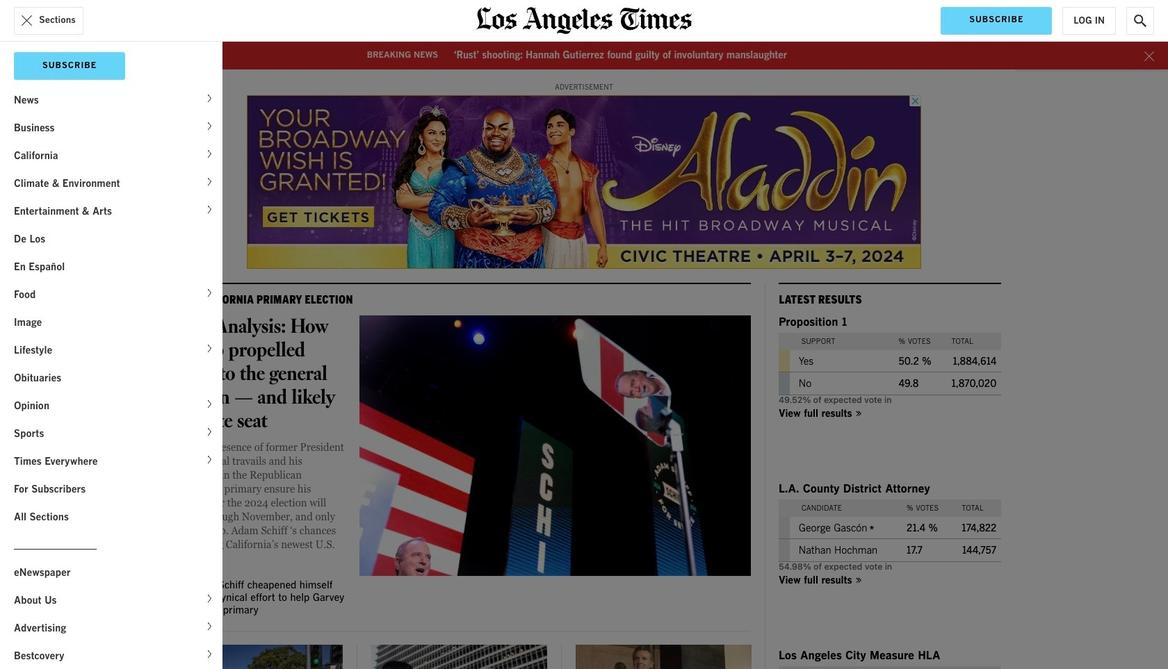 Task type: vqa. For each thing, say whether or not it's contained in the screenshot.
Pomona, CA - Faculty at Cal-Poly Pomona strike on campus on Monday, Dec. 4, 2023, Faculty at four California State University campuses are going on strike this week for higher pay, and other demands, including lactation spaces on campuses. (Luis Sinco / Los Angeles Times) image
no



Task type: locate. For each thing, give the bounding box(es) containing it.
3 open sub navigation image from the top
[[208, 343, 216, 355]]

2 open sub navigation image from the top
[[208, 176, 216, 188]]

open sub navigation image
[[208, 93, 216, 104], [208, 120, 216, 132], [208, 204, 216, 216], [208, 287, 216, 299], [208, 399, 216, 410], [208, 454, 216, 466], [208, 593, 216, 605], [208, 621, 216, 633], [208, 649, 216, 661]]

los angeles, ca - march 05: los angeles county district attorney george gascon meets with media in grand park on tuesday, march 5, 2024 in los angeles, ca. (myung chun / los angeles times) image
[[371, 646, 547, 670]]

close banner image
[[1145, 51, 1155, 61]]

5 open sub navigation image from the top
[[208, 399, 216, 410]]

open sub navigation image
[[208, 148, 216, 160], [208, 176, 216, 188], [208, 343, 216, 355], [208, 426, 216, 438]]

4 open sub navigation image from the top
[[208, 426, 216, 438]]

8 open sub navigation image from the top
[[208, 621, 216, 633]]

los angeles, ca - march 05: adam schiff speaks to the crowd during his election night party, replacing the seat left vacated by sen. dianne feinstein, in the avalon on tuesday, march 5, 2024 in los angeles, ca. (wally skalij / los angeles times) image
[[360, 316, 752, 577]]



Task type: describe. For each thing, give the bounding box(es) containing it.
los angeles, ca - january 03: gov. gavin newsom expressed shock that the largest mental health institution is the county jail. newsom kicked off his campaign for proposition 1 at los angeles general medical center in los angeles, ca on wednesday, jan. 3, 2024. the proposition is the only statewide initiative on the march 5 primary ballot and asks voters to approve bonds to fund more treatment for mental illness and drug addiction. the initiative is a component of his efforts to tackle homelessness in the state. (myung j. chun / los angeles times) image
[[576, 646, 752, 670]]

1 open sub navigation image from the top
[[208, 93, 216, 104]]

3 open sub navigation image from the top
[[208, 204, 216, 216]]

9 open sub navigation image from the top
[[208, 649, 216, 661]]

home page image
[[476, 7, 692, 34]]

4 open sub navigation image from the top
[[208, 287, 216, 299]]

6 open sub navigation image from the top
[[208, 454, 216, 466]]

7 open sub navigation image from the top
[[208, 593, 216, 605]]

cyclist in new bike lane. move culver city is a new initiative that reconfigures pedestrian, traffic, bus, and bicycle lanes in downtown culver city to reduce congestion and emissions. los angeles, california, usa. (photo by: citizen of the planet/ucg/universal images group via getty images) image
[[167, 646, 343, 670]]

2 open sub navigation image from the top
[[208, 120, 216, 132]]

1 open sub navigation image from the top
[[208, 148, 216, 160]]



